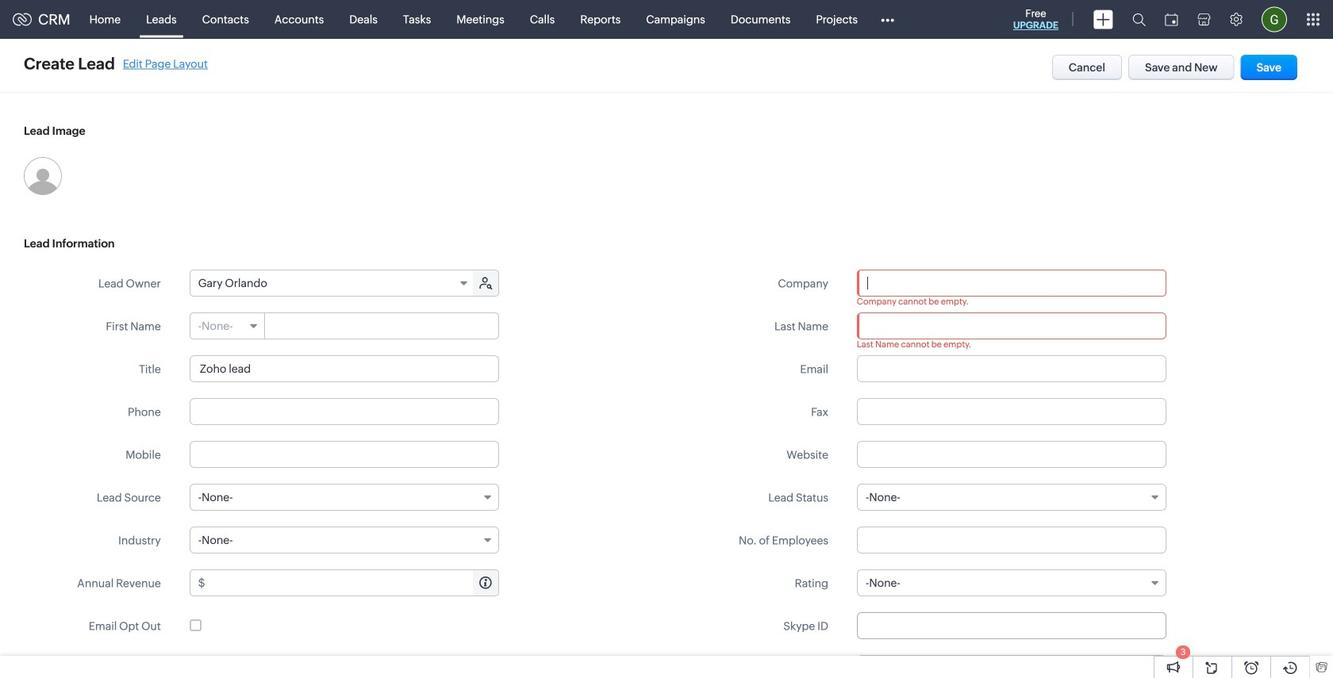 Task type: locate. For each thing, give the bounding box(es) containing it.
None text field
[[190, 399, 499, 426], [857, 527, 1167, 554], [208, 571, 498, 596], [857, 613, 1167, 640], [857, 656, 1167, 679], [190, 399, 499, 426], [857, 527, 1167, 554], [208, 571, 498, 596], [857, 613, 1167, 640], [857, 656, 1167, 679]]

profile element
[[1253, 0, 1297, 39]]

profile image
[[1262, 7, 1288, 32]]

Other Modules field
[[871, 7, 905, 32]]

None text field
[[858, 271, 1166, 296], [857, 313, 1167, 340], [266, 314, 498, 339], [190, 356, 499, 383], [857, 356, 1167, 383], [857, 399, 1167, 426], [190, 441, 499, 468], [857, 441, 1167, 468], [858, 271, 1166, 296], [857, 313, 1167, 340], [266, 314, 498, 339], [190, 356, 499, 383], [857, 356, 1167, 383], [857, 399, 1167, 426], [190, 441, 499, 468], [857, 441, 1167, 468]]

search element
[[1123, 0, 1156, 39]]

None field
[[190, 271, 475, 296], [858, 271, 1166, 296], [190, 314, 265, 339], [190, 484, 499, 511], [857, 484, 1167, 511], [190, 527, 499, 554], [857, 570, 1167, 597], [190, 271, 475, 296], [858, 271, 1166, 296], [190, 314, 265, 339], [190, 484, 499, 511], [857, 484, 1167, 511], [190, 527, 499, 554], [857, 570, 1167, 597]]

create menu element
[[1085, 0, 1123, 39]]

search image
[[1133, 13, 1146, 26]]

logo image
[[13, 13, 32, 26]]

create menu image
[[1094, 10, 1114, 29]]



Task type: vqa. For each thing, say whether or not it's contained in the screenshot.
the CRM
no



Task type: describe. For each thing, give the bounding box(es) containing it.
calendar image
[[1166, 13, 1179, 26]]

image image
[[24, 157, 62, 195]]



